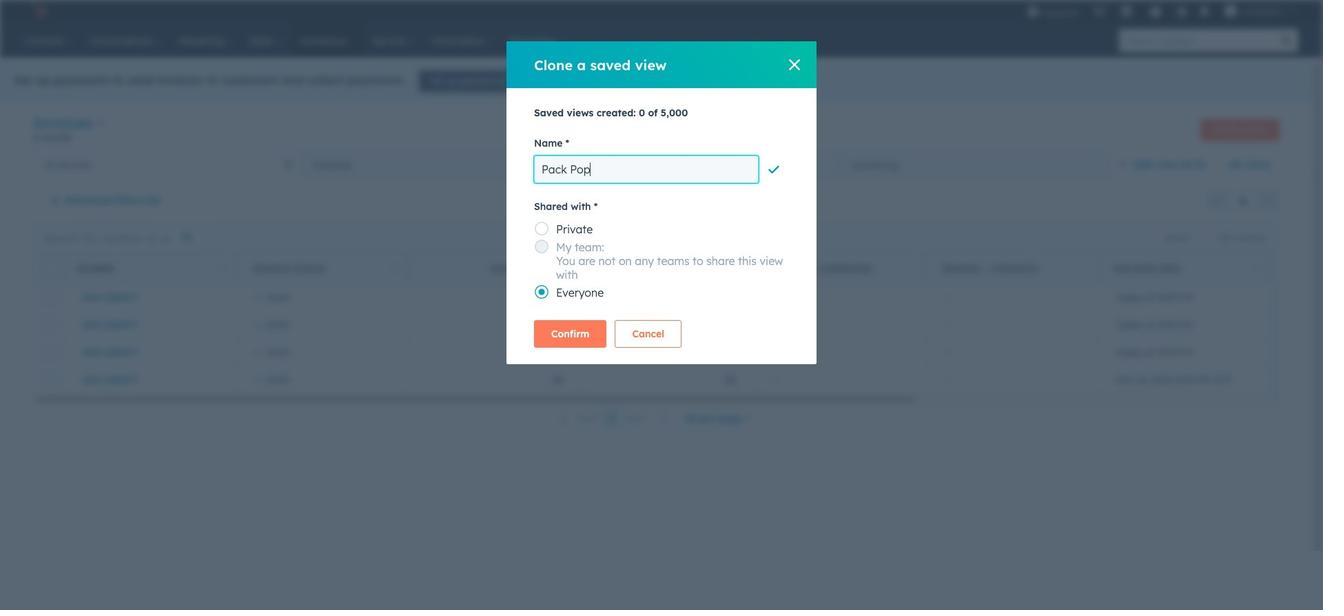 Task type: vqa. For each thing, say whether or not it's contained in the screenshot.
COLUMN HEADER
yes



Task type: locate. For each thing, give the bounding box(es) containing it.
2 press to sort. image from the left
[[738, 263, 743, 273]]

0 horizontal spatial press to sort. image
[[392, 263, 397, 273]]

1 press to sort. image from the left
[[392, 263, 397, 273]]

2 press to sort. image from the left
[[566, 263, 571, 273]]

menu
[[1020, 0, 1307, 22]]

column header
[[754, 254, 927, 284], [927, 254, 1100, 284]]

dialog
[[507, 41, 817, 365]]

pagination navigation
[[552, 410, 677, 429]]

1 press to sort. image from the left
[[220, 263, 225, 273]]

press to sort. image
[[220, 263, 225, 273], [566, 263, 571, 273]]

5 press to sort. element from the left
[[1254, 263, 1259, 275]]

2 press to sort. element from the left
[[392, 263, 397, 275]]

banner
[[33, 113, 1281, 151]]

2 column header from the left
[[927, 254, 1100, 284]]

2 horizontal spatial press to sort. image
[[1254, 263, 1259, 273]]

0 horizontal spatial press to sort. image
[[220, 263, 225, 273]]

press to sort. element
[[220, 263, 225, 275], [392, 263, 397, 275], [566, 263, 571, 275], [738, 263, 743, 275], [1254, 263, 1259, 275]]

1 horizontal spatial press to sort. image
[[566, 263, 571, 273]]

None text field
[[534, 156, 759, 183]]

press to sort. image
[[392, 263, 397, 273], [738, 263, 743, 273], [1254, 263, 1259, 273]]

3 press to sort. image from the left
[[1254, 263, 1259, 273]]

1 horizontal spatial press to sort. image
[[738, 263, 743, 273]]

Search ID, number, or amount billed search field
[[37, 226, 204, 251]]



Task type: describe. For each thing, give the bounding box(es) containing it.
1 press to sort. element from the left
[[220, 263, 225, 275]]

4 press to sort. element from the left
[[738, 263, 743, 275]]

Search HubSpot search field
[[1120, 29, 1276, 52]]

close image
[[790, 59, 801, 70]]

3 press to sort. element from the left
[[566, 263, 571, 275]]

1 column header from the left
[[754, 254, 927, 284]]

press to sort. image for first press to sort. element from right
[[1254, 263, 1259, 273]]

press to sort. image for third press to sort. element from left
[[566, 263, 571, 273]]

press to sort. image for first press to sort. element from left
[[220, 263, 225, 273]]

press to sort. image for 2nd press to sort. element from left
[[392, 263, 397, 273]]

marketplaces image
[[1121, 6, 1133, 19]]

press to sort. image for 4th press to sort. element
[[738, 263, 743, 273]]

jacob simon image
[[1225, 5, 1238, 17]]



